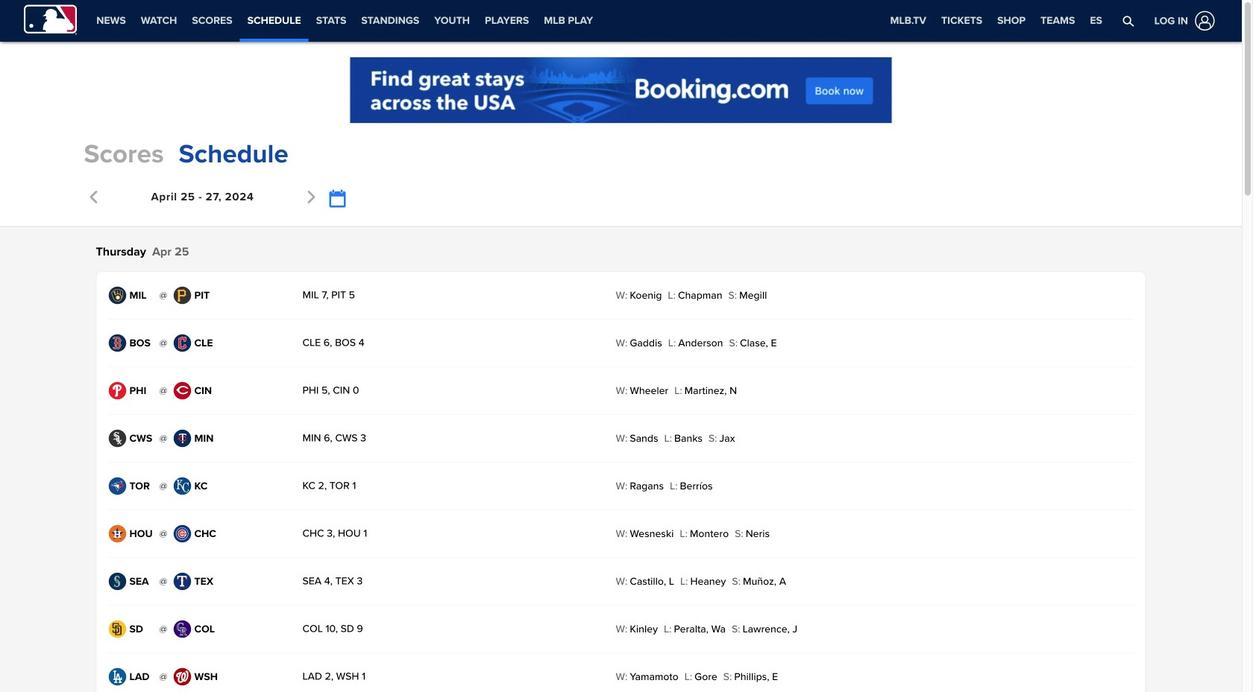 Task type: locate. For each thing, give the bounding box(es) containing it.
wsh image
[[173, 669, 191, 687]]

top navigation menu bar
[[0, 0, 1242, 42]]

cle image
[[173, 335, 191, 352]]

cws image
[[109, 430, 126, 448]]

0 vertical spatial advertisement element
[[349, 57, 893, 124]]

major league baseball image
[[24, 5, 77, 35]]

cin image
[[173, 382, 191, 400]]

hou image
[[109, 526, 126, 543]]

lad image
[[109, 669, 126, 687]]

tex image
[[173, 573, 191, 591]]

0 horizontal spatial advertisement element
[[349, 57, 893, 124]]

kc image
[[173, 478, 191, 496]]

col image
[[173, 621, 191, 639]]

tor image
[[109, 478, 126, 496]]

mil image
[[109, 287, 126, 305]]

secondary navigation element
[[89, 0, 601, 42], [601, 0, 726, 42]]

1 vertical spatial advertisement element
[[934, 136, 1158, 173]]

None text field
[[329, 190, 345, 208]]

advertisement element
[[349, 57, 893, 124], [934, 136, 1158, 173]]



Task type: vqa. For each thing, say whether or not it's contained in the screenshot.
right the
no



Task type: describe. For each thing, give the bounding box(es) containing it.
sd image
[[109, 621, 126, 639]]

chc image
[[173, 526, 191, 543]]

min image
[[173, 430, 191, 448]]

phi image
[[109, 382, 126, 400]]

pit image
[[173, 287, 191, 305]]

1 horizontal spatial advertisement element
[[934, 136, 1158, 173]]

tertiary navigation element
[[883, 0, 1110, 42]]

sea image
[[109, 573, 126, 591]]

bos image
[[109, 335, 126, 352]]

1 secondary navigation element from the left
[[89, 0, 601, 42]]

2 secondary navigation element from the left
[[601, 0, 726, 42]]



